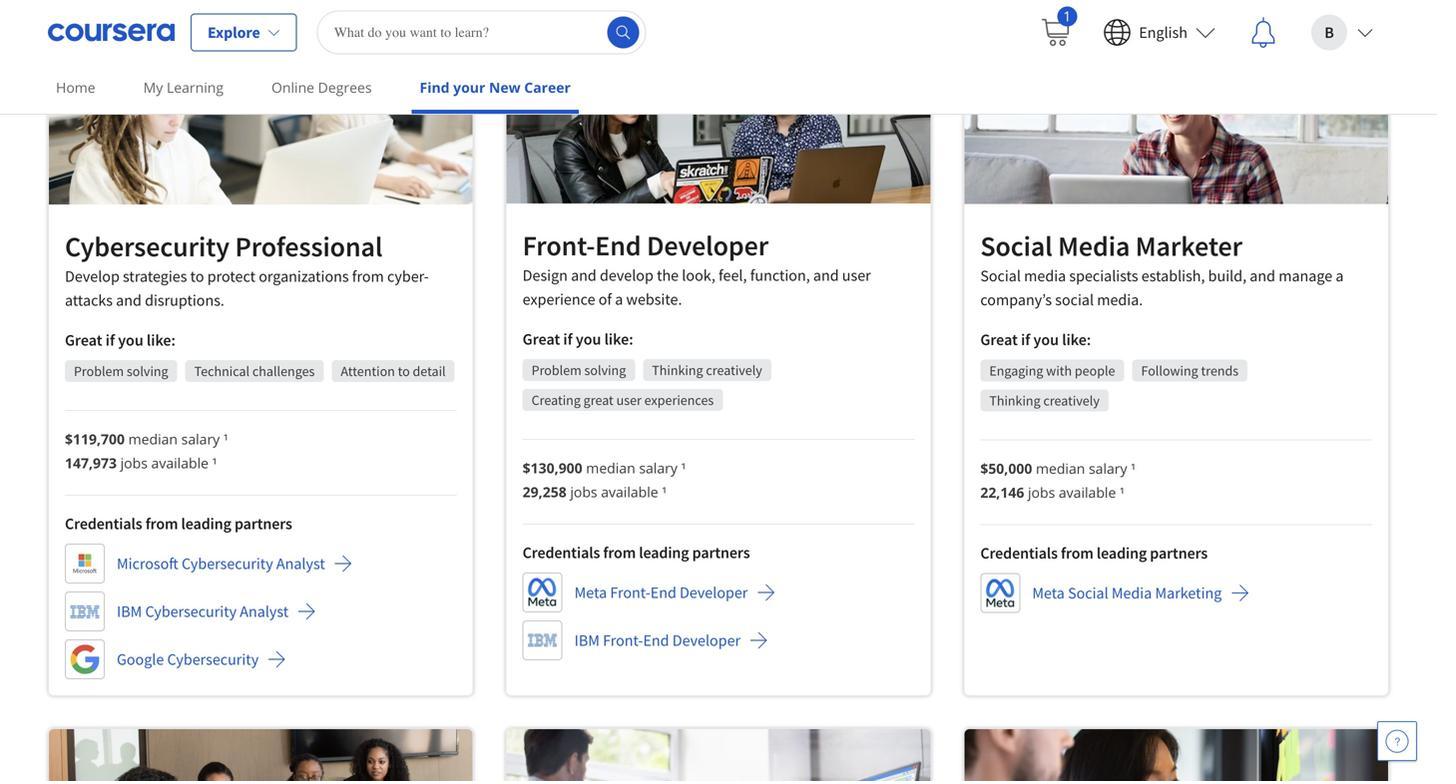 Task type: locate. For each thing, give the bounding box(es) containing it.
creatively down with
[[1044, 392, 1100, 410]]

1 vertical spatial thinking creatively
[[990, 392, 1100, 410]]

credentials from leading partners for developer
[[523, 543, 750, 563]]

and right build,
[[1250, 266, 1276, 286]]

partners up meta front-end developer
[[692, 543, 750, 563]]

explore
[[208, 22, 260, 42]]

credentials
[[65, 514, 142, 534], [523, 543, 600, 563], [981, 544, 1058, 564]]

front- inside ibm front-end developer link
[[603, 631, 643, 651]]

cybersecurity up strategies
[[65, 229, 230, 264]]

jobs
[[120, 454, 148, 473], [570, 483, 598, 501], [1028, 483, 1055, 502]]

creatively up experiences
[[706, 361, 763, 379]]

problem solving up "great"
[[532, 361, 626, 379]]

2 horizontal spatial leading
[[1097, 544, 1147, 564]]

median for developer
[[586, 459, 636, 478]]

front- down meta front-end developer link
[[603, 631, 643, 651]]

thinking creatively down engaging with people
[[990, 392, 1100, 410]]

0 vertical spatial end
[[595, 228, 641, 263]]

0 horizontal spatial available
[[151, 454, 209, 473]]

cybersecurity inside the google cybersecurity link
[[167, 650, 259, 670]]

1 horizontal spatial you
[[576, 329, 601, 349]]

median inside $119,700 median salary ¹ 147,973 jobs available ¹
[[128, 430, 178, 449]]

solving left technical
[[127, 362, 168, 380]]

develop
[[600, 265, 654, 285]]

2 horizontal spatial if
[[1021, 330, 1031, 350]]

available for develop
[[151, 454, 209, 473]]

like: for developer
[[605, 329, 634, 349]]

1 horizontal spatial leading
[[639, 543, 689, 563]]

great up engaging
[[981, 330, 1018, 350]]

0 horizontal spatial great
[[65, 331, 102, 350]]

a right manage
[[1336, 266, 1344, 286]]

company's
[[981, 290, 1052, 310]]

1 horizontal spatial jobs
[[570, 483, 598, 501]]

great if you like:
[[523, 329, 634, 349], [981, 330, 1091, 350], [65, 331, 176, 350]]

0 horizontal spatial salary
[[181, 430, 220, 449]]

meta
[[575, 583, 607, 603], [1033, 584, 1065, 604]]

0 horizontal spatial thinking
[[652, 361, 703, 379]]

1 vertical spatial a
[[615, 289, 623, 309]]

0 horizontal spatial if
[[106, 331, 115, 350]]

meta front-end developer link
[[523, 573, 776, 613]]

1 horizontal spatial available
[[601, 483, 659, 501]]

available for marketer
[[1059, 483, 1116, 502]]

user
[[842, 265, 871, 285], [617, 391, 642, 409]]

and right function,
[[814, 265, 839, 285]]

user right function,
[[842, 265, 871, 285]]

1 horizontal spatial creatively
[[1044, 392, 1100, 410]]

great if you like: down attacks
[[65, 331, 176, 350]]

partners up the microsoft cybersecurity analyst
[[235, 514, 292, 534]]

cybersecurity down ibm cybersecurity analyst
[[167, 650, 259, 670]]

1 horizontal spatial like:
[[605, 329, 634, 349]]

1 horizontal spatial meta
[[1033, 584, 1065, 604]]

organizations
[[259, 267, 349, 287]]

0 vertical spatial a
[[1336, 266, 1344, 286]]

None search field
[[317, 10, 647, 54]]

0 horizontal spatial problem solving
[[74, 362, 168, 380]]

explore button
[[191, 13, 297, 51]]

2 vertical spatial end
[[643, 631, 669, 651]]

1 horizontal spatial salary
[[639, 459, 678, 478]]

you down strategies
[[118, 331, 143, 350]]

problem
[[532, 361, 582, 379], [74, 362, 124, 380]]

from up microsoft
[[145, 514, 178, 534]]

1 vertical spatial user
[[617, 391, 642, 409]]

$119,700
[[65, 430, 125, 449]]

front- up design at the top of the page
[[523, 228, 595, 263]]

1 horizontal spatial problem solving
[[532, 361, 626, 379]]

0 horizontal spatial partners
[[235, 514, 292, 534]]

to left detail
[[398, 362, 410, 380]]

leading up meta front-end developer
[[639, 543, 689, 563]]

google
[[117, 650, 164, 670]]

available inside "$130,900 median salary ¹ 29,258 jobs available ¹"
[[601, 483, 659, 501]]

meta social media marketing
[[1033, 584, 1222, 604]]

leading for marketer
[[1097, 544, 1147, 564]]

median right $119,700 on the left bottom of the page
[[128, 430, 178, 449]]

design
[[523, 265, 568, 285]]

1 horizontal spatial partners
[[692, 543, 750, 563]]

find your new career link
[[412, 65, 579, 114]]

great if you like: down experience
[[523, 329, 634, 349]]

0 horizontal spatial a
[[615, 289, 623, 309]]

if up engaging
[[1021, 330, 1031, 350]]

0 horizontal spatial you
[[118, 331, 143, 350]]

credentials from leading partners up meta social media marketing link
[[981, 544, 1208, 564]]

jobs right 22,146
[[1028, 483, 1055, 502]]

website.
[[626, 289, 682, 309]]

my
[[143, 78, 163, 97]]

0 vertical spatial ibm
[[117, 602, 142, 622]]

salary
[[181, 430, 220, 449], [639, 459, 678, 478], [1089, 459, 1128, 478]]

developer inside front-end developer design and develop the look, feel, function, and user experience of a website.
[[647, 228, 769, 263]]

google cybersecurity link
[[65, 640, 287, 680]]

front- for meta
[[610, 583, 651, 603]]

0 horizontal spatial creatively
[[706, 361, 763, 379]]

from up meta social media marketing link
[[1061, 544, 1094, 564]]

jobs right 147,973
[[120, 454, 148, 473]]

thinking creatively
[[652, 361, 763, 379], [990, 392, 1100, 410]]

microsoft cybersecurity analyst
[[117, 554, 325, 574]]

degrees
[[318, 78, 372, 97]]

1 horizontal spatial a
[[1336, 266, 1344, 286]]

to up disruptions.
[[190, 267, 204, 287]]

you for cybersecurity
[[118, 331, 143, 350]]

cybersecurity inside ibm cybersecurity analyst link
[[145, 602, 237, 622]]

great for cybersecurity professional
[[65, 331, 102, 350]]

salary down experiences
[[639, 459, 678, 478]]

problem solving
[[532, 361, 626, 379], [74, 362, 168, 380]]

if down experience
[[563, 329, 573, 349]]

1 vertical spatial to
[[398, 362, 410, 380]]

problem solving for developer
[[532, 361, 626, 379]]

media up the specialists
[[1058, 229, 1130, 264]]

from inside cybersecurity professional develop strategies to protect organizations from cyber- attacks and disruptions.
[[352, 267, 384, 287]]

available right 147,973
[[151, 454, 209, 473]]

median inside $50,000 median salary ¹ 22,146 jobs available ¹
[[1036, 459, 1086, 478]]

cybersecurity
[[65, 229, 230, 264], [182, 554, 273, 574], [145, 602, 237, 622], [167, 650, 259, 670]]

0 horizontal spatial credentials
[[65, 514, 142, 534]]

2 horizontal spatial you
[[1034, 330, 1059, 350]]

cybersecurity inside microsoft cybersecurity analyst link
[[182, 554, 273, 574]]

technical
[[194, 362, 250, 380]]

you up engaging with people
[[1034, 330, 1059, 350]]

0 horizontal spatial great if you like:
[[65, 331, 176, 350]]

partners up marketing
[[1150, 544, 1208, 564]]

2 horizontal spatial partners
[[1150, 544, 1208, 564]]

1 horizontal spatial ibm
[[575, 631, 600, 651]]

solving for developer
[[585, 361, 626, 379]]

2 horizontal spatial jobs
[[1028, 483, 1055, 502]]

front-
[[523, 228, 595, 263], [610, 583, 651, 603], [603, 631, 643, 651]]

to inside cybersecurity professional develop strategies to protect organizations from cyber- attacks and disruptions.
[[190, 267, 204, 287]]

coursera image
[[48, 16, 175, 48]]

developer
[[647, 228, 769, 263], [680, 583, 748, 603], [673, 631, 741, 651]]

meta social media marketing link
[[981, 574, 1250, 614]]

salary inside "$130,900 median salary ¹ 29,258 jobs available ¹"
[[639, 459, 678, 478]]

my learning link
[[135, 65, 232, 110]]

1 vertical spatial front-
[[610, 583, 651, 603]]

available inside $50,000 median salary ¹ 22,146 jobs available ¹
[[1059, 483, 1116, 502]]

leading up microsoft cybersecurity analyst link
[[181, 514, 231, 534]]

median right the $130,900
[[586, 459, 636, 478]]

jobs inside $119,700 median salary ¹ 147,973 jobs available ¹
[[120, 454, 148, 473]]

leading for develop
[[181, 514, 231, 534]]

solving up "great"
[[585, 361, 626, 379]]

0 vertical spatial thinking creatively
[[652, 361, 763, 379]]

2 horizontal spatial available
[[1059, 483, 1116, 502]]

front- for ibm
[[603, 631, 643, 651]]

great if you like: for front-
[[523, 329, 634, 349]]

developer for meta front-end developer
[[680, 583, 748, 603]]

What do you want to learn? text field
[[317, 10, 647, 54]]

thinking creatively up experiences
[[652, 361, 763, 379]]

2 horizontal spatial median
[[1036, 459, 1086, 478]]

great down attacks
[[65, 331, 102, 350]]

credentials up microsoft
[[65, 514, 142, 534]]

learning
[[167, 78, 224, 97]]

end up develop
[[595, 228, 641, 263]]

1 horizontal spatial user
[[842, 265, 871, 285]]

1 horizontal spatial thinking
[[990, 392, 1041, 410]]

problem up creating
[[532, 361, 582, 379]]

2 horizontal spatial credentials from leading partners
[[981, 544, 1208, 564]]

english button
[[1087, 0, 1232, 64]]

career
[[524, 78, 571, 97]]

2 vertical spatial front-
[[603, 631, 643, 651]]

jobs for marketer
[[1028, 483, 1055, 502]]

thinking down engaging
[[990, 392, 1041, 410]]

like: down disruptions.
[[147, 331, 176, 350]]

people
[[1075, 362, 1116, 380]]

available right 22,146
[[1059, 483, 1116, 502]]

from up meta front-end developer link
[[603, 543, 636, 563]]

0 horizontal spatial credentials from leading partners
[[65, 514, 292, 534]]

0 horizontal spatial leading
[[181, 514, 231, 534]]

147,973
[[65, 454, 117, 473]]

cybersecurity up google cybersecurity
[[145, 602, 237, 622]]

1 horizontal spatial credentials from leading partners
[[523, 543, 750, 563]]

0 vertical spatial user
[[842, 265, 871, 285]]

1
[[1064, 6, 1072, 25]]

developer up look,
[[647, 228, 769, 263]]

available inside $119,700 median salary ¹ 147,973 jobs available ¹
[[151, 454, 209, 473]]

2 vertical spatial developer
[[673, 631, 741, 651]]

$50,000
[[981, 459, 1033, 478]]

1 horizontal spatial problem
[[532, 361, 582, 379]]

salary down technical
[[181, 430, 220, 449]]

jobs inside "$130,900 median salary ¹ 29,258 jobs available ¹"
[[570, 483, 598, 501]]

0 horizontal spatial to
[[190, 267, 204, 287]]

like:
[[605, 329, 634, 349], [1062, 330, 1091, 350], [147, 331, 176, 350]]

1 horizontal spatial solving
[[585, 361, 626, 379]]

0 horizontal spatial problem
[[74, 362, 124, 380]]

like: up with
[[1062, 330, 1091, 350]]

end down meta front-end developer
[[643, 631, 669, 651]]

front- inside meta front-end developer link
[[610, 583, 651, 603]]

1 horizontal spatial median
[[586, 459, 636, 478]]

great if you like: for cybersecurity
[[65, 331, 176, 350]]

1 vertical spatial ibm
[[575, 631, 600, 651]]

marketing
[[1156, 584, 1222, 604]]

credentials from leading partners up meta front-end developer link
[[523, 543, 750, 563]]

1 horizontal spatial great if you like:
[[523, 329, 634, 349]]

english
[[1139, 22, 1188, 42]]

engaging
[[990, 362, 1044, 380]]

great
[[523, 329, 560, 349], [981, 330, 1018, 350], [65, 331, 102, 350]]

protect
[[207, 267, 256, 287]]

microsoft cybersecurity analyst link
[[65, 544, 353, 584]]

google cybersecurity
[[117, 650, 259, 670]]

media left marketing
[[1112, 584, 1152, 604]]

leading
[[181, 514, 231, 534], [639, 543, 689, 563], [1097, 544, 1147, 564]]

0 horizontal spatial solving
[[127, 362, 168, 380]]

0 vertical spatial thinking
[[652, 361, 703, 379]]

developer down meta front-end developer
[[673, 631, 741, 651]]

leading up meta social media marketing
[[1097, 544, 1147, 564]]

of
[[599, 289, 612, 309]]

2 horizontal spatial great if you like:
[[981, 330, 1091, 350]]

2 horizontal spatial like:
[[1062, 330, 1091, 350]]

0 horizontal spatial user
[[617, 391, 642, 409]]

creatively
[[706, 361, 763, 379], [1044, 392, 1100, 410]]

1 horizontal spatial to
[[398, 362, 410, 380]]

end for meta
[[651, 583, 677, 603]]

credentials from leading partners up microsoft cybersecurity analyst link
[[65, 514, 292, 534]]

credentials down 22,146
[[981, 544, 1058, 564]]

strategies
[[123, 267, 187, 287]]

cybersecurity for ibm
[[145, 602, 237, 622]]

ibm front-end developer
[[575, 631, 741, 651]]

cybersecurity up ibm cybersecurity analyst
[[182, 554, 273, 574]]

median
[[128, 430, 178, 449], [586, 459, 636, 478], [1036, 459, 1086, 478]]

from left cyber-
[[352, 267, 384, 287]]

0 horizontal spatial meta
[[575, 583, 607, 603]]

0 vertical spatial developer
[[647, 228, 769, 263]]

engaging with people
[[990, 362, 1116, 380]]

0 horizontal spatial thinking creatively
[[652, 361, 763, 379]]

available right the 29,258
[[601, 483, 659, 501]]

meta for social
[[1033, 584, 1065, 604]]

0 vertical spatial analyst
[[276, 554, 325, 574]]

end up ibm front-end developer
[[651, 583, 677, 603]]

0 horizontal spatial ibm
[[117, 602, 142, 622]]

media inside social media marketer social media specialists establish, build, and manage a company's social media.
[[1058, 229, 1130, 264]]

you for social
[[1034, 330, 1059, 350]]

1 vertical spatial analyst
[[240, 602, 289, 622]]

2 horizontal spatial salary
[[1089, 459, 1128, 478]]

1 horizontal spatial great
[[523, 329, 560, 349]]

problem solving up $119,700 on the left bottom of the page
[[74, 362, 168, 380]]

if down attacks
[[106, 331, 115, 350]]

ibm up the google
[[117, 602, 142, 622]]

credentials down the 29,258
[[523, 543, 600, 563]]

analyst
[[276, 554, 325, 574], [240, 602, 289, 622]]

jobs right the 29,258
[[570, 483, 598, 501]]

media
[[1058, 229, 1130, 264], [1112, 584, 1152, 604]]

salary inside $119,700 median salary ¹ 147,973 jobs available ¹
[[181, 430, 220, 449]]

problem for cybersecurity professional
[[74, 362, 124, 380]]

and down strategies
[[116, 291, 142, 311]]

0 vertical spatial media
[[1058, 229, 1130, 264]]

great down experience
[[523, 329, 560, 349]]

0 vertical spatial front-
[[523, 228, 595, 263]]

challenges
[[252, 362, 315, 380]]

partners for professional
[[235, 514, 292, 534]]

you down of
[[576, 329, 601, 349]]

like: down of
[[605, 329, 634, 349]]

2 horizontal spatial great
[[981, 330, 1018, 350]]

1 vertical spatial social
[[981, 266, 1021, 286]]

great if you like: up engaging with people
[[981, 330, 1091, 350]]

thinking
[[652, 361, 703, 379], [990, 392, 1041, 410]]

from for front-end developer
[[603, 543, 636, 563]]

median for develop
[[128, 430, 178, 449]]

0 horizontal spatial like:
[[147, 331, 176, 350]]

microsoft
[[117, 554, 179, 574]]

salary down people
[[1089, 459, 1128, 478]]

jobs inside $50,000 median salary ¹ 22,146 jobs available ¹
[[1028, 483, 1055, 502]]

1 horizontal spatial credentials
[[523, 543, 600, 563]]

ibm down meta front-end developer link
[[575, 631, 600, 651]]

1 vertical spatial developer
[[680, 583, 748, 603]]

salary inside $50,000 median salary ¹ 22,146 jobs available ¹
[[1089, 459, 1128, 478]]

$130,900 median salary ¹ 29,258 jobs available ¹
[[523, 459, 686, 501]]

front- up ibm front-end developer link at the bottom
[[610, 583, 651, 603]]

1 horizontal spatial if
[[563, 329, 573, 349]]

available
[[151, 454, 209, 473], [601, 483, 659, 501], [1059, 483, 1116, 502]]

a right of
[[615, 289, 623, 309]]

problem up $119,700 on the left bottom of the page
[[74, 362, 124, 380]]

if
[[563, 329, 573, 349], [1021, 330, 1031, 350], [106, 331, 115, 350]]

median right $50,000
[[1036, 459, 1086, 478]]

0 horizontal spatial jobs
[[120, 454, 148, 473]]

developer up ibm front-end developer
[[680, 583, 748, 603]]

media.
[[1097, 290, 1143, 310]]

0 horizontal spatial median
[[128, 430, 178, 449]]

thinking up experiences
[[652, 361, 703, 379]]

2 horizontal spatial credentials
[[981, 544, 1058, 564]]

end
[[595, 228, 641, 263], [651, 583, 677, 603], [643, 631, 669, 651]]

to
[[190, 267, 204, 287], [398, 362, 410, 380]]

1 vertical spatial end
[[651, 583, 677, 603]]

median inside "$130,900 median salary ¹ 29,258 jobs available ¹"
[[586, 459, 636, 478]]

user right "great"
[[617, 391, 642, 409]]

ibm for developer
[[575, 631, 600, 651]]

solving
[[585, 361, 626, 379], [127, 362, 168, 380]]

0 vertical spatial to
[[190, 267, 204, 287]]

ibm
[[117, 602, 142, 622], [575, 631, 600, 651]]



Task type: describe. For each thing, give the bounding box(es) containing it.
online
[[272, 78, 315, 97]]

meta for front-
[[575, 583, 607, 603]]

developer for ibm front-end developer
[[673, 631, 741, 651]]

manage
[[1279, 266, 1333, 286]]

median for marketer
[[1036, 459, 1086, 478]]

social media marketer image
[[965, 30, 1389, 204]]

with
[[1047, 362, 1072, 380]]

1 vertical spatial thinking
[[990, 392, 1041, 410]]

look,
[[682, 265, 716, 285]]

22,146
[[981, 483, 1025, 502]]

0 vertical spatial social
[[981, 229, 1053, 264]]

ibm cybersecurity analyst
[[117, 602, 289, 622]]

credentials for front-
[[523, 543, 600, 563]]

from for social media marketer
[[1061, 544, 1094, 564]]

trends
[[1201, 362, 1239, 380]]

marketer
[[1136, 229, 1243, 264]]

experience
[[523, 289, 596, 309]]

specialists
[[1070, 266, 1139, 286]]

$130,900
[[523, 459, 583, 478]]

and inside social media marketer social media specialists establish, build, and manage a company's social media.
[[1250, 266, 1276, 286]]

if for cybersecurity
[[106, 331, 115, 350]]

cybersecurity professional develop strategies to protect organizations from cyber- attacks and disruptions.
[[65, 229, 429, 311]]

shopping cart: 1 item element
[[1040, 6, 1078, 48]]

1 vertical spatial creatively
[[1044, 392, 1100, 410]]

cybersecurity analyst image
[[49, 30, 473, 205]]

salary for marketer
[[1089, 459, 1128, 478]]

great for social media marketer
[[981, 330, 1018, 350]]

you for front-
[[576, 329, 601, 349]]

the
[[657, 265, 679, 285]]

your
[[453, 78, 486, 97]]

credentials from leading partners for develop
[[65, 514, 292, 534]]

credentials from leading partners for marketer
[[981, 544, 1208, 564]]

attention to detail
[[341, 362, 446, 380]]

detail
[[413, 362, 446, 380]]

user inside front-end developer design and develop the look, feel, function, and user experience of a website.
[[842, 265, 871, 285]]

jobs for developer
[[570, 483, 598, 501]]

jobs for develop
[[120, 454, 148, 473]]

credentials for social
[[981, 544, 1058, 564]]

feel,
[[719, 265, 747, 285]]

from for cybersecurity professional
[[145, 514, 178, 534]]

meta front-end developer
[[575, 583, 748, 603]]

salary for develop
[[181, 430, 220, 449]]

creating
[[532, 391, 581, 409]]

salary for developer
[[639, 459, 678, 478]]

cybersecurity for microsoft
[[182, 554, 273, 574]]

media
[[1024, 266, 1066, 286]]

social media marketer social media specialists establish, build, and manage a company's social media.
[[981, 229, 1344, 310]]

following
[[1142, 362, 1199, 380]]

establish,
[[1142, 266, 1205, 286]]

home link
[[48, 65, 103, 110]]

online degrees link
[[264, 65, 380, 110]]

build,
[[1209, 266, 1247, 286]]

creating great user experiences
[[532, 391, 714, 409]]

and up experience
[[571, 265, 597, 285]]

function,
[[750, 265, 810, 285]]

home
[[56, 78, 96, 97]]

experiences
[[645, 391, 714, 409]]

b
[[1325, 22, 1334, 42]]

29,258
[[523, 483, 567, 501]]

front- inside front-end developer design and develop the look, feel, function, and user experience of a website.
[[523, 228, 595, 263]]

$119,700 median salary ¹ 147,973 jobs available ¹
[[65, 430, 228, 473]]

ibm for develop
[[117, 602, 142, 622]]

develop
[[65, 267, 120, 287]]

a inside front-end developer design and develop the look, feel, function, and user experience of a website.
[[615, 289, 623, 309]]

professional
[[235, 229, 383, 264]]

great
[[584, 391, 614, 409]]

great if you like: for social
[[981, 330, 1091, 350]]

$50,000 median salary ¹ 22,146 jobs available ¹
[[981, 459, 1136, 502]]

technical challenges
[[194, 362, 315, 380]]

front-end developer design and develop the look, feel, function, and user experience of a website.
[[523, 228, 871, 309]]

online degrees
[[272, 78, 372, 97]]

2 vertical spatial social
[[1068, 584, 1109, 604]]

social
[[1055, 290, 1094, 310]]

1 vertical spatial media
[[1112, 584, 1152, 604]]

credentials for cybersecurity
[[65, 514, 142, 534]]

help center image
[[1386, 730, 1410, 754]]

problem solving for develop
[[74, 362, 168, 380]]

1 link
[[1024, 0, 1087, 64]]

cybersecurity inside cybersecurity professional develop strategies to protect organizations from cyber- attacks and disruptions.
[[65, 229, 230, 264]]

ibm front-end developer link
[[523, 621, 769, 661]]

cybersecurity for google
[[167, 650, 259, 670]]

new
[[489, 78, 521, 97]]

and inside cybersecurity professional develop strategies to protect organizations from cyber- attacks and disruptions.
[[116, 291, 142, 311]]

end for ibm
[[643, 631, 669, 651]]

attacks
[[65, 291, 113, 311]]

problem for front-end developer
[[532, 361, 582, 379]]

analyst for ibm cybersecurity analyst
[[240, 602, 289, 622]]

ibm cybersecurity analyst link
[[65, 592, 317, 632]]

disruptions.
[[145, 291, 225, 311]]

my learning
[[143, 78, 224, 97]]

leading for developer
[[639, 543, 689, 563]]

1 horizontal spatial thinking creatively
[[990, 392, 1100, 410]]

following trends
[[1142, 362, 1239, 380]]

find
[[420, 78, 450, 97]]

like: for marketer
[[1062, 330, 1091, 350]]

end inside front-end developer design and develop the look, feel, function, and user experience of a website.
[[595, 228, 641, 263]]

partners for media
[[1150, 544, 1208, 564]]

solving for develop
[[127, 362, 168, 380]]

if for social
[[1021, 330, 1031, 350]]

cyber-
[[387, 267, 429, 287]]

partners for end
[[692, 543, 750, 563]]

b button
[[1296, 0, 1390, 64]]

available for developer
[[601, 483, 659, 501]]

like: for develop
[[147, 331, 176, 350]]

find your new career
[[420, 78, 571, 97]]

0 vertical spatial creatively
[[706, 361, 763, 379]]

a inside social media marketer social media specialists establish, build, and manage a company's social media.
[[1336, 266, 1344, 286]]

if for front-
[[563, 329, 573, 349]]

analyst for microsoft cybersecurity analyst
[[276, 554, 325, 574]]

great for front-end developer
[[523, 329, 560, 349]]

attention
[[341, 362, 395, 380]]



Task type: vqa. For each thing, say whether or not it's contained in the screenshot.
Workplace
no



